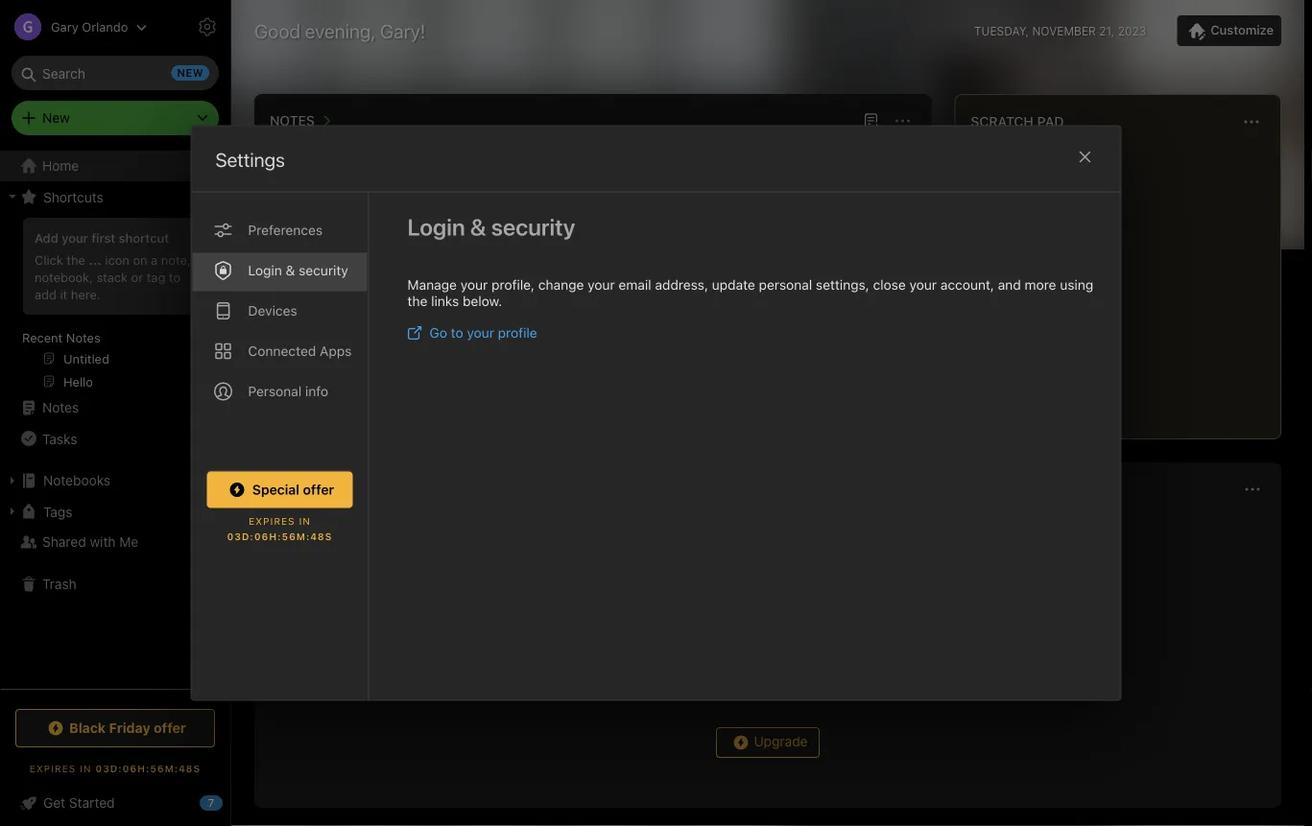 Task type: locate. For each thing, give the bounding box(es) containing it.
gary!
[[380, 19, 426, 42]]

recent down 'add' at the left of page
[[22, 330, 63, 345]]

a right "is"
[[506, 216, 514, 231]]

0 horizontal spatial expires in 03d:06h:56m:48s
[[30, 763, 201, 774]]

0 vertical spatial notes
[[270, 113, 315, 129]]

recent for recent
[[270, 142, 313, 157]]

here.
[[71, 287, 100, 301]]

1 horizontal spatial expires in 03d:06h:56m:48s
[[227, 516, 333, 542]]

expires down black
[[30, 763, 76, 774]]

0 vertical spatial recent
[[270, 142, 313, 157]]

login up the devices
[[248, 263, 282, 278]]

recent inside group
[[22, 330, 63, 345]]

notes link
[[0, 393, 229, 423]]

recent down the notes button
[[270, 142, 313, 157]]

the down manage
[[408, 293, 428, 309]]

0 vertical spatial expires in 03d:06h:56m:48s
[[227, 516, 333, 542]]

0 vertical spatial in
[[299, 516, 311, 527]]

expires down the special
[[249, 516, 295, 527]]

1 horizontal spatial offer
[[303, 482, 334, 498]]

1 horizontal spatial a
[[506, 216, 514, 231]]

1 horizontal spatial login & security
[[408, 214, 575, 240]]

1 horizontal spatial security
[[491, 214, 575, 240]]

go to your profile button
[[408, 325, 537, 341]]

in down black
[[80, 763, 92, 774]]

login
[[408, 214, 465, 240], [248, 263, 282, 278]]

notes up tasks at the bottom left of the page
[[42, 400, 79, 416]]

1 vertical spatial &
[[286, 263, 295, 278]]

03d:06h:56m:48s down the friday
[[95, 763, 201, 774]]

recent tab
[[270, 142, 313, 161]]

security
[[491, 214, 575, 240], [299, 263, 348, 278]]

expires in 03d:06h:56m:48s for black
[[30, 763, 201, 774]]

0 vertical spatial offer
[[303, 482, 334, 498]]

offer right the friday
[[154, 721, 186, 736]]

customize
[[1211, 23, 1274, 37]]

evening,
[[305, 19, 376, 42]]

0 vertical spatial expires
[[249, 516, 295, 527]]

notes down here.
[[66, 330, 100, 345]]

0 horizontal spatial to
[[169, 270, 181, 284]]

1 vertical spatial 03d:06h:56m:48s
[[95, 763, 201, 774]]

1 horizontal spatial 03d:06h:56m:48s
[[227, 531, 333, 542]]

& left "is"
[[470, 214, 486, 240]]

account,
[[941, 277, 995, 293]]

1 vertical spatial notes
[[66, 330, 100, 345]]

notebooks
[[43, 473, 110, 489]]

in for special
[[299, 516, 311, 527]]

notebooks link
[[0, 466, 229, 496]]

profile,
[[492, 277, 535, 293]]

your inside tree
[[62, 230, 88, 245]]

notes inside notes link
[[42, 400, 79, 416]]

shortcut
[[119, 230, 169, 245]]

0 horizontal spatial expires
[[30, 763, 76, 774]]

1 vertical spatial security
[[299, 263, 348, 278]]

your
[[62, 230, 88, 245], [461, 277, 488, 293], [588, 277, 615, 293], [910, 277, 937, 293], [467, 325, 494, 341]]

in for black
[[80, 763, 92, 774]]

personal info
[[248, 384, 328, 399]]

login & security down preferences
[[248, 263, 348, 278]]

login & security down the hello
[[408, 214, 575, 240]]

03d:06h:56m:48s down web at bottom left
[[227, 531, 333, 542]]

a
[[506, 216, 514, 231], [151, 252, 158, 267]]

login down the hello
[[408, 214, 465, 240]]

tasks button
[[0, 423, 229, 454]]

a inside icon on a note, notebook, stack or tag to add it here.
[[151, 252, 158, 267]]

tab
[[336, 142, 403, 161], [575, 511, 615, 530]]

in right web at bottom left
[[299, 516, 311, 527]]

1 vertical spatial in
[[80, 763, 92, 774]]

group
[[0, 212, 229, 400]]

None search field
[[25, 56, 205, 90]]

03d:06h:56m:48s
[[227, 531, 333, 542], [95, 763, 201, 774]]

1 horizontal spatial the
[[408, 293, 428, 309]]

1 vertical spatial the
[[408, 293, 428, 309]]

change
[[538, 277, 584, 293]]

note,
[[161, 252, 191, 267]]

notes inside button
[[270, 113, 315, 129]]

0 vertical spatial &
[[470, 214, 486, 240]]

0 horizontal spatial security
[[299, 263, 348, 278]]

0 horizontal spatial offer
[[154, 721, 186, 736]]

black
[[69, 721, 106, 736]]

icon
[[105, 252, 129, 267]]

tasks
[[42, 431, 77, 447]]

0 vertical spatial 03d:06h:56m:48s
[[227, 531, 333, 542]]

the inside the manage your profile, change your email address, update personal settings, close your account, and more using the links below.
[[408, 293, 428, 309]]

1 vertical spatial login
[[248, 263, 282, 278]]

expires in 03d:06h:56m:48s down the black friday offer popup button
[[30, 763, 201, 774]]

notes button
[[266, 109, 338, 132]]

group containing add your first shortcut
[[0, 212, 229, 400]]

customize button
[[1177, 15, 1282, 46]]

to right go on the left top of page
[[451, 325, 463, 341]]

the left ...
[[67, 252, 85, 267]]

1 vertical spatial login & security
[[248, 263, 348, 278]]

expires
[[249, 516, 295, 527], [30, 763, 76, 774]]

0 vertical spatial a
[[506, 216, 514, 231]]

2 vertical spatial notes
[[42, 400, 79, 416]]

to
[[169, 270, 181, 284], [451, 325, 463, 341]]

security down preferences
[[299, 263, 348, 278]]

personal
[[759, 277, 812, 293]]

notes up recent tab
[[270, 113, 315, 129]]

pad
[[1037, 114, 1064, 130]]

first
[[91, 230, 115, 245]]

1 vertical spatial a
[[151, 252, 158, 267]]

1 vertical spatial to
[[451, 325, 463, 341]]

in
[[299, 516, 311, 527], [80, 763, 92, 774]]

1 horizontal spatial in
[[299, 516, 311, 527]]

1 vertical spatial expires in 03d:06h:56m:48s
[[30, 763, 201, 774]]

expires for black friday offer
[[30, 763, 76, 774]]

special offer button
[[207, 472, 353, 508]]

expires inside expires in 03d:06h:56m:48s
[[249, 516, 295, 527]]

Search text field
[[25, 56, 205, 90]]

to down 'note,'
[[169, 270, 181, 284]]

1 vertical spatial offer
[[154, 721, 186, 736]]

web
[[270, 510, 298, 526]]

go
[[430, 325, 447, 341]]

black friday offer
[[69, 721, 186, 736]]

0 vertical spatial login
[[408, 214, 465, 240]]

1 horizontal spatial tab
[[575, 511, 615, 530]]

test
[[517, 216, 541, 231]]

1 vertical spatial recent
[[22, 330, 63, 345]]

expires in 03d:06h:56m:48s
[[227, 516, 333, 542], [30, 763, 201, 774]]

login & security
[[408, 214, 575, 240], [248, 263, 348, 278]]

group inside tree
[[0, 212, 229, 400]]

your right close
[[910, 277, 937, 293]]

good evening, gary!
[[254, 19, 426, 42]]

notes
[[270, 113, 315, 129], [66, 330, 100, 345], [42, 400, 79, 416]]

links
[[431, 293, 459, 309]]

0 vertical spatial to
[[169, 270, 181, 284]]

notebook,
[[35, 270, 93, 284]]

& down preferences
[[286, 263, 295, 278]]

recent
[[270, 142, 313, 157], [22, 330, 63, 345]]

0 horizontal spatial a
[[151, 252, 158, 267]]

good
[[254, 19, 301, 42]]

november
[[1032, 24, 1096, 37]]

the
[[67, 252, 85, 267], [408, 293, 428, 309]]

offer up the clips
[[303, 482, 334, 498]]

0 vertical spatial the
[[67, 252, 85, 267]]

address,
[[655, 277, 708, 293]]

a inside the hello this is a test
[[506, 216, 514, 231]]

0 horizontal spatial 03d:06h:56m:48s
[[95, 763, 201, 774]]

0 vertical spatial tab
[[336, 142, 403, 161]]

settings,
[[816, 277, 870, 293]]

0 horizontal spatial the
[[67, 252, 85, 267]]

tree containing home
[[0, 151, 230, 688]]

personal
[[248, 384, 302, 399]]

1 horizontal spatial expires
[[249, 516, 295, 527]]

offer
[[303, 482, 334, 498], [154, 721, 186, 736]]

your up click the ...
[[62, 230, 88, 245]]

tag
[[147, 270, 165, 284]]

tree
[[0, 151, 230, 688]]

offer inside popup button
[[154, 721, 186, 736]]

0 horizontal spatial recent
[[22, 330, 63, 345]]

0 vertical spatial login & security
[[408, 214, 575, 240]]

tab list
[[192, 192, 369, 700], [258, 510, 1278, 530]]

in inside expires in 03d:06h:56m:48s
[[299, 516, 311, 527]]

...
[[89, 252, 102, 267]]

ago
[[319, 399, 339, 413]]

recent inside tab list
[[270, 142, 313, 157]]

expires in 03d:06h:56m:48s for special
[[227, 516, 333, 542]]

below.
[[463, 293, 502, 309]]

1 horizontal spatial login
[[408, 214, 465, 240]]

expires in 03d:06h:56m:48s down special offer popup button
[[227, 516, 333, 542]]

tags
[[43, 504, 72, 520]]

1 horizontal spatial to
[[451, 325, 463, 341]]

0 horizontal spatial tab
[[336, 142, 403, 161]]

close
[[873, 277, 906, 293]]

add your first shortcut
[[35, 230, 169, 245]]

1 horizontal spatial recent
[[270, 142, 313, 157]]

security right this
[[491, 214, 575, 240]]

1 vertical spatial expires
[[30, 763, 76, 774]]

a right the on
[[151, 252, 158, 267]]

0 horizontal spatial in
[[80, 763, 92, 774]]



Task type: describe. For each thing, give the bounding box(es) containing it.
web clips
[[270, 510, 332, 526]]

captured
[[341, 481, 414, 497]]

using
[[1060, 277, 1094, 293]]

hello this is a test
[[463, 194, 541, 231]]

recent for recent notes
[[22, 330, 63, 345]]

0 horizontal spatial login
[[248, 263, 282, 278]]

icon on a note, notebook, stack or tag to add it here.
[[35, 252, 191, 301]]

shared with me link
[[0, 527, 229, 558]]

7
[[286, 399, 293, 413]]

images
[[355, 510, 400, 526]]

min
[[296, 399, 315, 413]]

0 horizontal spatial &
[[286, 263, 295, 278]]

expires for special offer
[[249, 516, 295, 527]]

your down the below.
[[467, 325, 494, 341]]

recently
[[270, 481, 338, 497]]

tab list containing preferences
[[192, 192, 369, 700]]

clips
[[301, 510, 332, 526]]

web clips tab
[[270, 510, 332, 530]]

scratch pad button
[[967, 110, 1064, 133]]

settings
[[216, 148, 285, 171]]

special offer
[[252, 482, 334, 498]]

black friday offer button
[[15, 709, 215, 748]]

shortcuts button
[[0, 181, 229, 212]]

1 horizontal spatial &
[[470, 214, 486, 240]]

profile
[[498, 325, 537, 341]]

scratch pad
[[971, 114, 1064, 130]]

tuesday,
[[974, 24, 1029, 37]]

home link
[[0, 151, 230, 181]]

trash link
[[0, 569, 229, 600]]

add
[[35, 287, 57, 301]]

your left email
[[588, 277, 615, 293]]

Start writing… text field
[[971, 143, 1280, 423]]

connected
[[248, 343, 316, 359]]

03d:06h:56m:48s for offer
[[227, 531, 333, 542]]

03d:06h:56m:48s for friday
[[95, 763, 201, 774]]

email
[[619, 277, 652, 293]]

7 min ago
[[286, 399, 339, 413]]

stack
[[96, 270, 128, 284]]

tuesday, november 21, 2023
[[974, 24, 1147, 37]]

home
[[42, 158, 79, 174]]

expand notebooks image
[[5, 473, 20, 489]]

images tab
[[355, 510, 400, 530]]

recent tab list
[[258, 142, 928, 161]]

update
[[712, 277, 755, 293]]

it
[[60, 287, 67, 301]]

is
[[493, 216, 503, 231]]

and
[[998, 277, 1021, 293]]

shortcuts
[[43, 189, 104, 205]]

manage
[[408, 277, 457, 293]]

your up the below.
[[461, 277, 488, 293]]

tab inside "recent" tab list
[[336, 142, 403, 161]]

expand tags image
[[5, 504, 20, 519]]

or
[[131, 270, 143, 284]]

tags button
[[0, 496, 229, 527]]

2023
[[1118, 24, 1147, 37]]

0 horizontal spatial login & security
[[248, 263, 348, 278]]

upgrade
[[754, 734, 808, 750]]

add
[[35, 230, 58, 245]]

click
[[35, 252, 63, 267]]

recent notes
[[22, 330, 100, 345]]

close image
[[1074, 145, 1097, 168]]

on
[[133, 252, 147, 267]]

1 vertical spatial tab
[[575, 511, 615, 530]]

friday
[[109, 721, 150, 736]]

upgrade button
[[716, 728, 820, 758]]

special
[[252, 482, 300, 498]]

the inside tree
[[67, 252, 85, 267]]

info
[[305, 384, 328, 399]]

preferences
[[248, 222, 323, 238]]

new
[[42, 110, 70, 126]]

recently captured
[[270, 481, 414, 497]]

trash
[[42, 577, 77, 592]]

tab list containing web clips
[[258, 510, 1278, 530]]

new button
[[12, 101, 219, 135]]

untitled
[[286, 194, 338, 210]]

this
[[463, 216, 489, 231]]

devices
[[248, 303, 297, 319]]

0 vertical spatial security
[[491, 214, 575, 240]]

manage your profile, change your email address, update personal settings, close your account, and more using the links below.
[[408, 277, 1094, 309]]

connected apps
[[248, 343, 352, 359]]

click the ...
[[35, 252, 102, 267]]

go to your profile
[[430, 325, 537, 341]]

hello
[[463, 194, 496, 210]]

shared with me
[[42, 534, 138, 550]]

settings image
[[196, 15, 219, 38]]

shared
[[42, 534, 86, 550]]

more
[[1025, 277, 1057, 293]]

apps
[[320, 343, 352, 359]]

scratch
[[971, 114, 1034, 130]]

21,
[[1099, 24, 1115, 37]]

offer inside popup button
[[303, 482, 334, 498]]

to inside icon on a note, notebook, stack or tag to add it here.
[[169, 270, 181, 284]]



Task type: vqa. For each thing, say whether or not it's contained in the screenshot.
Superscript Image
no



